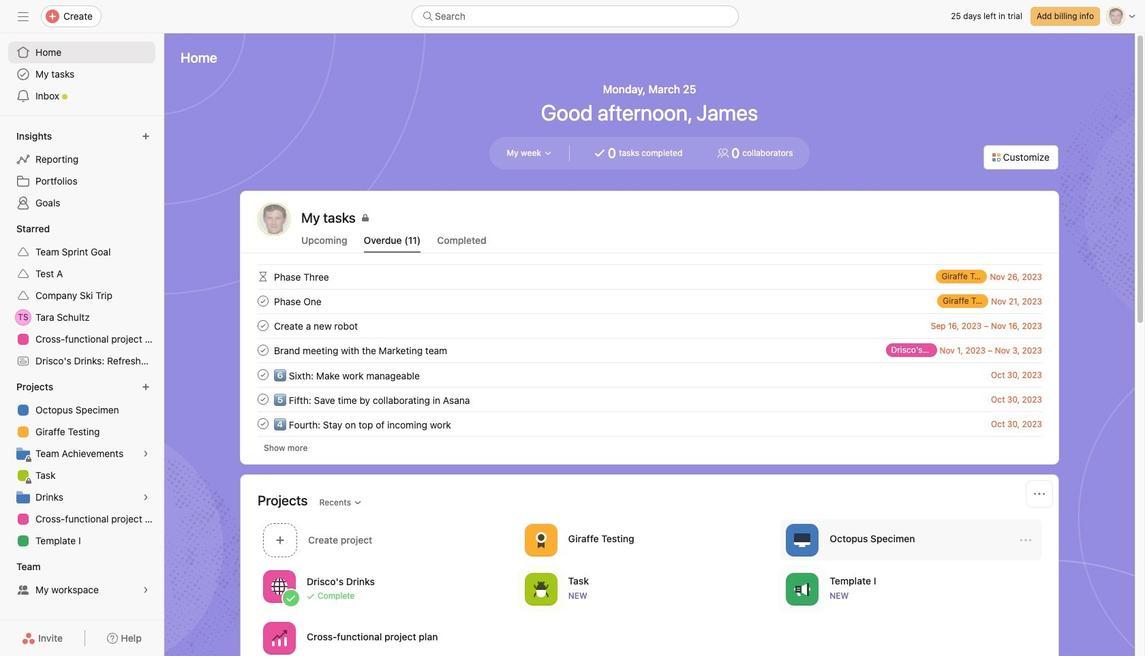 Task type: locate. For each thing, give the bounding box(es) containing it.
mark complete image for first mark complete option
[[255, 342, 271, 359]]

4 mark complete image from the top
[[255, 367, 271, 383]]

6 mark complete image from the top
[[255, 416, 271, 432]]

0 vertical spatial mark complete checkbox
[[255, 342, 271, 359]]

1 vertical spatial mark complete checkbox
[[255, 367, 271, 383]]

1 mark complete image from the top
[[255, 293, 271, 310]]

mark complete image for 1st mark complete checkbox from the bottom
[[255, 416, 271, 432]]

1 mark complete checkbox from the top
[[255, 293, 271, 310]]

3 mark complete checkbox from the top
[[255, 392, 271, 408]]

2 mark complete image from the top
[[255, 318, 271, 334]]

3 mark complete image from the top
[[255, 342, 271, 359]]

mark complete image
[[255, 293, 271, 310], [255, 318, 271, 334], [255, 342, 271, 359], [255, 367, 271, 383], [255, 392, 271, 408], [255, 416, 271, 432]]

megaphone image
[[795, 581, 811, 598]]

show options image
[[1021, 535, 1032, 546]]

5 mark complete image from the top
[[255, 392, 271, 408]]

Mark complete checkbox
[[255, 342, 271, 359], [255, 367, 271, 383]]

new project or portfolio image
[[142, 383, 150, 392]]

insights element
[[0, 124, 164, 217]]

list box
[[412, 5, 739, 27]]

dependencies image
[[255, 269, 271, 285]]

starred element
[[0, 217, 164, 375]]

graph image
[[271, 631, 288, 647]]

4 mark complete checkbox from the top
[[255, 416, 271, 432]]

list item
[[241, 265, 1059, 289], [241, 289, 1059, 314], [241, 314, 1059, 338], [241, 338, 1059, 363], [241, 363, 1059, 387], [241, 387, 1059, 412], [241, 412, 1059, 437], [781, 520, 1043, 561]]

2 mark complete checkbox from the top
[[255, 367, 271, 383]]

bug image
[[533, 581, 550, 598]]

Mark complete checkbox
[[255, 293, 271, 310], [255, 318, 271, 334], [255, 392, 271, 408], [255, 416, 271, 432]]

mark complete image for second mark complete option from the top
[[255, 367, 271, 383]]



Task type: describe. For each thing, give the bounding box(es) containing it.
globe image
[[271, 579, 288, 595]]

see details, my workspace image
[[142, 587, 150, 595]]

actions image
[[1035, 489, 1046, 500]]

mark complete image for 2nd mark complete checkbox
[[255, 318, 271, 334]]

new insights image
[[142, 132, 150, 141]]

projects element
[[0, 375, 164, 555]]

computer image
[[795, 532, 811, 549]]

see details, drinks image
[[142, 494, 150, 502]]

mark complete image for 1st mark complete checkbox from the top of the page
[[255, 293, 271, 310]]

global element
[[0, 33, 164, 115]]

see details, team achievements image
[[142, 450, 150, 458]]

ribbon image
[[533, 532, 550, 549]]

mark complete image for third mark complete checkbox
[[255, 392, 271, 408]]

hide sidebar image
[[18, 11, 29, 22]]

1 mark complete checkbox from the top
[[255, 342, 271, 359]]

2 mark complete checkbox from the top
[[255, 318, 271, 334]]

teams element
[[0, 555, 164, 604]]



Task type: vqa. For each thing, say whether or not it's contained in the screenshot.
Mark complete icon to the bottom
yes



